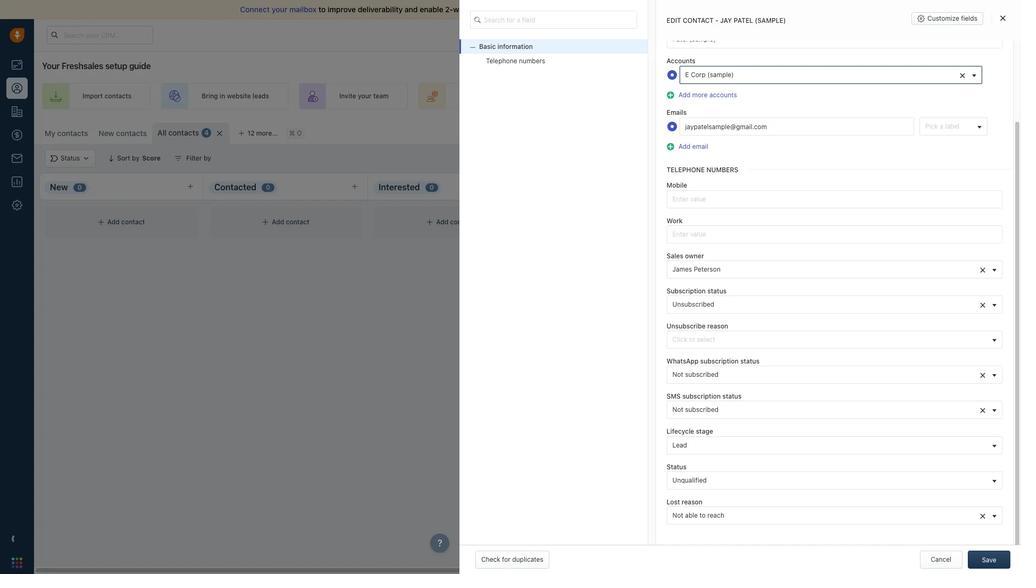Task type: describe. For each thing, give the bounding box(es) containing it.
add contact button
[[959, 123, 1016, 141]]

lead
[[673, 441, 687, 449]]

import contacts group
[[867, 123, 953, 141]]

new for new contacts
[[99, 129, 114, 138]]

close image
[[1001, 15, 1006, 21]]

add email
[[679, 143, 708, 151]]

import contacts inside button
[[881, 128, 930, 136]]

sms subscription status
[[667, 393, 742, 401]]

check for duplicates
[[481, 556, 543, 564]]

0 vertical spatial import
[[571, 5, 594, 14]]

not able to reach
[[673, 512, 724, 520]]

corp
[[691, 71, 706, 79]]

Work text field
[[667, 225, 1003, 243]]

contacts inside import contacts button
[[903, 128, 930, 136]]

filter by
[[186, 154, 211, 162]]

freshworks switcher image
[[12, 558, 22, 568]]

add inside button
[[679, 143, 691, 151]]

contacts right my
[[57, 129, 88, 138]]

all
[[158, 128, 166, 137]]

Start typing... text field
[[667, 30, 1003, 48]]

able
[[685, 512, 698, 520]]

sales owner
[[667, 252, 704, 260]]

emails
[[667, 109, 687, 117]]

deal
[[909, 92, 922, 100]]

to right the mailbox
[[319, 5, 326, 14]]

pick a label
[[926, 122, 960, 130]]

sales left pipeline
[[783, 92, 799, 100]]

laura norda (sample) link
[[733, 289, 800, 298]]

Mobile text field
[[667, 190, 1003, 208]]

× for subscription status
[[980, 298, 986, 311]]

lead button
[[667, 436, 1003, 455]]

a
[[940, 122, 944, 130]]

e corp (sample)
[[685, 71, 734, 79]]

set up your sales pipeline
[[746, 92, 825, 100]]

up
[[758, 92, 766, 100]]

12 more...
[[248, 129, 278, 137]]

email inside button
[[692, 143, 708, 151]]

add contact inside button
[[973, 128, 1011, 136]]

edit contact - jay patel (sample)
[[667, 16, 786, 24]]

laura norda (sample)
[[733, 290, 800, 298]]

to right able
[[700, 512, 706, 520]]

subscribed for sms
[[685, 406, 719, 414]]

0 vertical spatial (sample)
[[755, 16, 786, 24]]

contacts left the 'all'
[[116, 129, 147, 138]]

contacts inside the import contacts link
[[105, 92, 131, 100]]

status for whatsapp subscription status
[[741, 358, 760, 366]]

status
[[667, 463, 687, 471]]

patel
[[734, 16, 753, 24]]

set
[[746, 92, 756, 100]]

2 leads from the left
[[479, 92, 495, 100]]

not subscribed for sms
[[673, 406, 719, 414]]

0 vertical spatial import contacts
[[82, 92, 131, 100]]

1 team from the left
[[373, 92, 389, 100]]

not for whatsapp
[[673, 371, 683, 379]]

your right "invite"
[[358, 92, 372, 100]]

container_wx8msf4aqz5i3rn1 image inside filter by button
[[174, 155, 182, 162]]

none search field inside dialog
[[470, 11, 637, 29]]

peterson
[[694, 265, 721, 273]]

add more accounts link
[[676, 91, 737, 99]]

accounts
[[667, 57, 696, 65]]

bring in website leads link
[[161, 83, 288, 110]]

to inside button
[[689, 336, 695, 344]]

(sample) for e corp (sample)
[[708, 71, 734, 79]]

your freshsales setup guide
[[42, 61, 151, 71]]

contacted
[[214, 182, 256, 192]]

freshsales
[[62, 61, 103, 71]]

reason for select
[[707, 322, 728, 330]]

1 horizontal spatial telephone numbers
[[667, 166, 738, 174]]

add deal link
[[855, 83, 941, 110]]

mobile
[[667, 182, 687, 190]]

2
[[761, 183, 765, 191]]

to right route
[[497, 92, 503, 100]]

basic information
[[479, 43, 533, 51]]

deliverability
[[358, 5, 403, 14]]

website
[[227, 92, 251, 100]]

my contacts
[[45, 129, 88, 138]]

2-
[[445, 5, 453, 14]]

for
[[502, 556, 511, 564]]

your right up
[[768, 92, 781, 100]]

sales right the create at top
[[628, 92, 644, 100]]

Search your CRM... text field
[[47, 26, 153, 44]]

mailbox
[[289, 5, 317, 14]]

dialog containing ×
[[460, 0, 1021, 574]]

fields
[[961, 14, 978, 22]]

pick a label button
[[920, 118, 988, 136]]

unqualified button
[[667, 472, 1003, 490]]

bring in website leads
[[202, 92, 269, 100]]

unqualified
[[673, 476, 707, 484]]

unsubscribe reason
[[667, 322, 728, 330]]

import inside button
[[881, 128, 901, 136]]

james peterson
[[673, 265, 721, 273]]

click to select
[[673, 336, 715, 344]]

information
[[498, 43, 533, 51]]

select
[[697, 336, 715, 344]]

qualified
[[715, 182, 751, 192]]

create sales sequence link
[[566, 83, 695, 110]]

way
[[453, 5, 467, 14]]

duplicates
[[512, 556, 543, 564]]

bring
[[202, 92, 218, 100]]

create sales sequence
[[606, 92, 676, 100]]

status for sms subscription status
[[723, 393, 742, 401]]

1 horizontal spatial telephone
[[667, 166, 705, 174]]

e
[[685, 71, 689, 79]]

12 more... button
[[233, 126, 284, 141]]

customize contact cards
[[778, 128, 854, 136]]

cards
[[837, 128, 854, 136]]

your right 'all'
[[606, 5, 622, 14]]

route leads to your team
[[459, 92, 536, 100]]

⌘
[[289, 129, 295, 137]]

click
[[673, 336, 687, 344]]

your
[[42, 61, 60, 71]]

--
[[716, 321, 722, 329]]

0 vertical spatial numbers
[[519, 57, 545, 65]]

accounts
[[710, 91, 737, 99]]

customize for customize fields
[[928, 14, 959, 22]]

× for whatsapp subscription status
[[980, 369, 986, 381]]

⌘ o
[[289, 129, 302, 137]]

james
[[673, 265, 692, 273]]



Task type: locate. For each thing, give the bounding box(es) containing it.
sales left data
[[623, 5, 642, 14]]

not left able
[[673, 512, 683, 520]]

1 vertical spatial subscribed
[[685, 406, 719, 414]]

customize down set up your sales pipeline
[[778, 128, 810, 136]]

0 horizontal spatial telephone numbers
[[486, 57, 545, 65]]

norda
[[752, 290, 771, 298]]

contacts left the a at the right top of page
[[903, 128, 930, 136]]

1 leads from the left
[[253, 92, 269, 100]]

0 vertical spatial new
[[99, 129, 114, 138]]

basic
[[479, 43, 496, 51]]

invite
[[339, 92, 356, 100]]

search image
[[474, 15, 485, 24]]

0 for negotiation
[[944, 183, 948, 191]]

basic information button
[[470, 43, 533, 51]]

connect
[[240, 5, 270, 14]]

1 subscribed from the top
[[685, 371, 719, 379]]

team down telephone numbers link
[[520, 92, 536, 100]]

0 horizontal spatial import contacts
[[82, 92, 131, 100]]

add email button
[[667, 142, 712, 152]]

reason down 37
[[707, 322, 728, 330]]

customize left fields at the top
[[928, 14, 959, 22]]

add contact
[[973, 128, 1011, 136], [107, 218, 145, 226], [272, 218, 309, 226], [436, 218, 474, 226], [945, 218, 983, 226]]

0
[[77, 183, 82, 191], [266, 183, 270, 191], [430, 183, 434, 191], [944, 183, 948, 191]]

2 vertical spatial status
[[723, 393, 742, 401]]

Start typing... email field
[[680, 118, 914, 136]]

and
[[405, 5, 418, 14]]

1 horizontal spatial import contacts
[[881, 128, 930, 136]]

1 vertical spatial import contacts
[[881, 128, 930, 136]]

not
[[673, 371, 683, 379], [673, 406, 683, 414], [673, 512, 683, 520]]

connect your mailbox to improve deliverability and enable 2-way sync of email conversations. import all your sales data
[[240, 5, 659, 14]]

import contacts down setup in the top of the page
[[82, 92, 131, 100]]

reason for to
[[682, 498, 703, 506]]

add email link
[[676, 143, 708, 151]]

import all your sales data link
[[571, 5, 661, 14]]

improve
[[328, 5, 356, 14]]

2 not from the top
[[673, 406, 683, 414]]

1 vertical spatial telephone
[[667, 166, 705, 174]]

1 vertical spatial telephone numbers
[[667, 166, 738, 174]]

container_wx8msf4aqz5i3rn1 image
[[174, 155, 182, 162], [935, 219, 943, 226]]

not for sms
[[673, 406, 683, 414]]

all
[[596, 5, 604, 14]]

0 vertical spatial reason
[[707, 322, 728, 330]]

new for new
[[50, 182, 68, 192]]

connect your mailbox link
[[240, 5, 319, 14]]

lost reason
[[667, 498, 703, 506]]

2 vertical spatial (sample)
[[772, 290, 800, 298]]

2 horizontal spatial import
[[881, 128, 901, 136]]

team right "invite"
[[373, 92, 389, 100]]

add more accounts button
[[667, 90, 740, 100]]

1 0 from the left
[[77, 183, 82, 191]]

negotiation
[[888, 182, 935, 192]]

in
[[220, 92, 225, 100]]

setup
[[105, 61, 127, 71]]

subscription for sms
[[683, 393, 721, 401]]

1 horizontal spatial email
[[692, 143, 708, 151]]

0 horizontal spatial import
[[82, 92, 103, 100]]

0 vertical spatial telephone numbers
[[486, 57, 545, 65]]

customize contact cards button
[[761, 123, 861, 141]]

whatsapp
[[667, 358, 699, 366]]

import down your freshsales setup guide
[[82, 92, 103, 100]]

invite your team
[[339, 92, 389, 100]]

not subscribed down whatsapp at the right bottom
[[673, 371, 719, 379]]

customize fields button
[[912, 12, 984, 25]]

1 vertical spatial container_wx8msf4aqz5i3rn1 image
[[935, 219, 943, 226]]

telephone numbers
[[486, 57, 545, 65], [667, 166, 738, 174]]

Search for a field text field
[[470, 11, 637, 29]]

0 horizontal spatial numbers
[[519, 57, 545, 65]]

subscription down select
[[700, 358, 739, 366]]

save
[[982, 556, 997, 564]]

reason up able
[[682, 498, 703, 506]]

× for sales owner
[[980, 263, 986, 275]]

1 horizontal spatial numbers
[[707, 166, 738, 174]]

2 vertical spatial not
[[673, 512, 683, 520]]

your left the mailbox
[[272, 5, 287, 14]]

numbers down information at the top
[[519, 57, 545, 65]]

add
[[679, 91, 691, 99], [895, 92, 907, 100], [973, 128, 985, 136], [679, 143, 691, 151], [107, 218, 120, 226], [272, 218, 284, 226], [436, 218, 449, 226], [945, 218, 958, 226], [752, 306, 764, 314]]

customize fields
[[928, 14, 978, 22]]

0 vertical spatial status
[[708, 287, 727, 295]]

leads right website
[[253, 92, 269, 100]]

1 horizontal spatial customize
[[928, 14, 959, 22]]

email
[[497, 5, 515, 14], [692, 143, 708, 151]]

o
[[297, 129, 302, 137]]

0 horizontal spatial customize
[[778, 128, 810, 136]]

(sample) up task
[[772, 290, 800, 298]]

sms
[[667, 393, 681, 401]]

1 horizontal spatial container_wx8msf4aqz5i3rn1 image
[[935, 219, 943, 226]]

import down add deal link
[[881, 128, 901, 136]]

1 horizontal spatial new
[[99, 129, 114, 138]]

3 0 from the left
[[430, 183, 434, 191]]

0 vertical spatial subscribed
[[685, 371, 719, 379]]

subscription right sms
[[683, 393, 721, 401]]

not down whatsapp at the right bottom
[[673, 371, 683, 379]]

route
[[459, 92, 477, 100]]

stage
[[696, 428, 713, 436]]

1 horizontal spatial import
[[571, 5, 594, 14]]

None search field
[[470, 11, 637, 29]]

numbers
[[519, 57, 545, 65], [707, 166, 738, 174]]

0 for new
[[77, 183, 82, 191]]

filter by button
[[168, 149, 218, 168]]

l image
[[716, 287, 729, 300]]

add deal
[[895, 92, 922, 100]]

1 vertical spatial (sample)
[[708, 71, 734, 79]]

sales
[[667, 252, 683, 260]]

all contacts link
[[158, 128, 199, 138]]

import contacts button
[[867, 123, 935, 141]]

import contacts link
[[42, 83, 151, 110]]

12
[[248, 129, 255, 137]]

1 vertical spatial email
[[692, 143, 708, 151]]

1 vertical spatial reason
[[682, 498, 703, 506]]

to right 'click'
[[689, 336, 695, 344]]

× for sms subscription status
[[980, 404, 986, 416]]

edit
[[667, 16, 681, 24]]

2 team from the left
[[520, 92, 536, 100]]

container_wx8msf4aqz5i3rn1 image
[[768, 128, 775, 136], [97, 219, 105, 226], [262, 219, 269, 226], [426, 219, 434, 226], [742, 306, 749, 314]]

numbers up qualified
[[707, 166, 738, 174]]

1 vertical spatial numbers
[[707, 166, 738, 174]]

subscription status
[[667, 287, 727, 295]]

0 vertical spatial telephone
[[486, 57, 517, 65]]

0 vertical spatial subscription
[[700, 358, 739, 366]]

1 vertical spatial import
[[82, 92, 103, 100]]

new contacts button
[[93, 123, 152, 144], [99, 129, 147, 138]]

1 vertical spatial subscription
[[683, 393, 721, 401]]

lifecycle stage
[[667, 428, 713, 436]]

0 horizontal spatial new
[[50, 182, 68, 192]]

leads right route
[[479, 92, 495, 100]]

telephone numbers down add email
[[667, 166, 738, 174]]

set up your sales pipeline link
[[706, 83, 844, 110]]

0 vertical spatial customize
[[928, 14, 959, 22]]

2 not subscribed from the top
[[673, 406, 719, 414]]

cancel
[[931, 556, 952, 564]]

0 horizontal spatial email
[[497, 5, 515, 14]]

sync
[[469, 5, 486, 14]]

leads
[[253, 92, 269, 100], [479, 92, 495, 100]]

subscription for whatsapp
[[700, 358, 739, 366]]

telephone up mobile
[[667, 166, 705, 174]]

0 horizontal spatial leads
[[253, 92, 269, 100]]

1 horizontal spatial leads
[[479, 92, 495, 100]]

add task
[[752, 306, 779, 314]]

conversations.
[[517, 5, 569, 14]]

0 vertical spatial not
[[673, 371, 683, 379]]

telephone
[[486, 57, 517, 65], [667, 166, 705, 174]]

sales
[[623, 5, 642, 14], [628, 92, 644, 100], [783, 92, 799, 100]]

- inside dialog
[[716, 16, 719, 24]]

filter
[[186, 154, 202, 162]]

subscription
[[667, 287, 706, 295]]

lost
[[667, 498, 680, 506]]

add more accounts
[[679, 91, 737, 99]]

dialog
[[460, 0, 1021, 574]]

2 subscribed from the top
[[685, 406, 719, 414]]

subscribed for whatsapp
[[685, 371, 719, 379]]

basic information link
[[460, 39, 648, 54]]

1 vertical spatial not
[[673, 406, 683, 414]]

2 vertical spatial import
[[881, 128, 901, 136]]

subscribed down whatsapp subscription status on the bottom of the page
[[685, 371, 719, 379]]

1 vertical spatial not subscribed
[[673, 406, 719, 414]]

4 0 from the left
[[944, 183, 948, 191]]

container_wx8msf4aqz5i3rn1 image inside customize contact cards button
[[768, 128, 775, 136]]

jay
[[720, 16, 732, 24]]

new contacts
[[99, 129, 147, 138]]

not down sms
[[673, 406, 683, 414]]

by
[[204, 154, 211, 162]]

4
[[204, 129, 209, 137]]

(sample) for laura norda (sample)
[[772, 290, 800, 298]]

0 for contacted
[[266, 183, 270, 191]]

import contacts down add deal
[[881, 128, 930, 136]]

customize inside dialog
[[928, 14, 959, 22]]

1 not subscribed from the top
[[673, 371, 719, 379]]

pipeline
[[801, 92, 825, 100]]

0 for interested
[[430, 183, 434, 191]]

check for duplicates button
[[476, 551, 549, 569]]

0 vertical spatial email
[[497, 5, 515, 14]]

1 vertical spatial new
[[50, 182, 68, 192]]

guide
[[129, 61, 151, 71]]

0 horizontal spatial telephone
[[486, 57, 517, 65]]

(sample) up accounts
[[708, 71, 734, 79]]

not subscribed down sms subscription status at the bottom right of page
[[673, 406, 719, 414]]

1 not from the top
[[673, 371, 683, 379]]

import left 'all'
[[571, 5, 594, 14]]

reason
[[707, 322, 728, 330], [682, 498, 703, 506]]

1 horizontal spatial reason
[[707, 322, 728, 330]]

save button
[[968, 551, 1011, 569]]

contacts down setup in the top of the page
[[105, 92, 131, 100]]

subscribed down sms subscription status at the bottom right of page
[[685, 406, 719, 414]]

0 vertical spatial container_wx8msf4aqz5i3rn1 image
[[174, 155, 182, 162]]

unsubscribe
[[667, 322, 706, 330]]

status
[[708, 287, 727, 295], [741, 358, 760, 366], [723, 393, 742, 401]]

1 horizontal spatial team
[[520, 92, 536, 100]]

0 horizontal spatial team
[[373, 92, 389, 100]]

contacts right the 'all'
[[168, 128, 199, 137]]

click to select button
[[667, 331, 1003, 349]]

(sample)
[[755, 16, 786, 24], [708, 71, 734, 79], [772, 290, 800, 298]]

more...
[[256, 129, 278, 137]]

0 horizontal spatial reason
[[682, 498, 703, 506]]

telephone numbers down information at the top
[[486, 57, 545, 65]]

1 vertical spatial customize
[[778, 128, 810, 136]]

2 0 from the left
[[266, 183, 270, 191]]

your right route
[[505, 92, 519, 100]]

customize for customize contact cards
[[778, 128, 810, 136]]

3 not from the top
[[673, 512, 683, 520]]

telephone down basic information dropdown button
[[486, 57, 517, 65]]

1 vertical spatial status
[[741, 358, 760, 366]]

× for lost reason
[[980, 509, 986, 522]]

0 horizontal spatial container_wx8msf4aqz5i3rn1 image
[[174, 155, 182, 162]]

interested
[[379, 182, 420, 192]]

0 vertical spatial not subscribed
[[673, 371, 719, 379]]

(sample) right patel
[[755, 16, 786, 24]]

cancel button
[[920, 551, 963, 569]]

not for lost
[[673, 512, 683, 520]]

not subscribed for whatsapp
[[673, 371, 719, 379]]

route leads to your team link
[[419, 83, 555, 110]]



Task type: vqa. For each thing, say whether or not it's contained in the screenshot.
Explore plans
no



